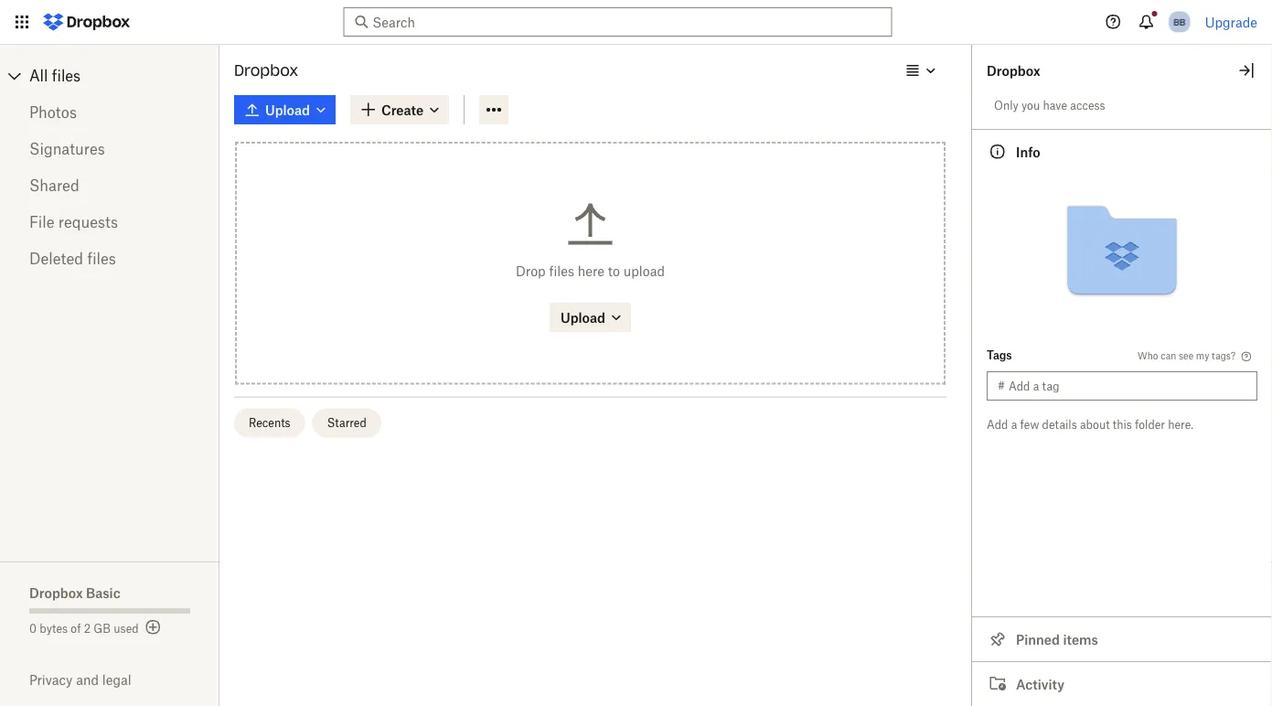 Task type: describe. For each thing, give the bounding box(es) containing it.
0 bytes of 2 gb used
[[29, 622, 139, 635]]

pinned items button
[[972, 617, 1272, 661]]

only you have access
[[994, 98, 1106, 112]]

few
[[1020, 418, 1039, 431]]

photos link
[[29, 94, 190, 131]]

gb
[[94, 622, 111, 635]]

0 horizontal spatial upload button
[[234, 95, 336, 124]]

files for all
[[52, 67, 81, 85]]

info
[[1016, 144, 1041, 160]]

pinned
[[1016, 632, 1060, 647]]

recents
[[249, 416, 291, 430]]

folder
[[1135, 418, 1165, 431]]

files for drop
[[549, 263, 574, 278]]

photos
[[29, 103, 77, 121]]

info button
[[972, 129, 1272, 174]]

who can see my tags?
[[1138, 350, 1236, 361]]

of
[[71, 622, 81, 635]]

a
[[1011, 418, 1018, 431]]

upload
[[624, 263, 665, 278]]

deleted files link
[[29, 241, 190, 277]]

my
[[1196, 350, 1210, 361]]

all files link
[[29, 61, 220, 91]]

drop
[[516, 263, 546, 278]]

bytes
[[40, 622, 68, 635]]

to
[[608, 263, 620, 278]]

close details pane image
[[1236, 59, 1258, 81]]

#
[[998, 379, 1005, 393]]

add
[[987, 418, 1008, 431]]

0 horizontal spatial upload
[[265, 102, 310, 118]]

here
[[578, 263, 605, 278]]

shared link
[[29, 167, 190, 204]]

who
[[1138, 350, 1159, 361]]

dropbox logo - go to the homepage image
[[37, 7, 136, 37]]

about
[[1080, 418, 1110, 431]]

here.
[[1168, 418, 1194, 431]]

pinned items
[[1016, 632, 1099, 647]]

add a few details about this folder here.
[[987, 418, 1194, 431]]

you
[[1022, 98, 1040, 112]]

starred
[[327, 416, 367, 430]]

shared
[[29, 177, 79, 194]]

bb
[[1174, 16, 1186, 27]]

drop files here to upload
[[516, 263, 665, 278]]

0
[[29, 622, 37, 635]]

bb button
[[1165, 7, 1194, 37]]

dropbox basic
[[29, 585, 120, 601]]

requests
[[58, 213, 118, 231]]



Task type: vqa. For each thing, say whether or not it's contained in the screenshot.
the leftmost for
no



Task type: locate. For each thing, give the bounding box(es) containing it.
files
[[52, 67, 81, 85], [87, 250, 116, 268], [549, 263, 574, 278]]

upgrade link
[[1205, 14, 1258, 30]]

files down file requests link
[[87, 250, 116, 268]]

activity button
[[972, 661, 1272, 706]]

only
[[994, 98, 1019, 112]]

details
[[1042, 418, 1077, 431]]

activity
[[1016, 676, 1065, 692]]

tags
[[987, 348, 1012, 362]]

items
[[1063, 632, 1099, 647]]

0 horizontal spatial files
[[52, 67, 81, 85]]

recents button
[[234, 409, 305, 438]]

legal
[[102, 672, 131, 688]]

tags?
[[1212, 350, 1236, 361]]

1 horizontal spatial dropbox
[[234, 61, 298, 80]]

files right all
[[52, 67, 81, 85]]

create
[[381, 102, 424, 118]]

create button
[[350, 95, 449, 124]]

file
[[29, 213, 54, 231]]

privacy and legal
[[29, 672, 131, 688]]

upload button
[[234, 95, 336, 124], [550, 303, 631, 332]]

files for deleted
[[87, 250, 116, 268]]

2 horizontal spatial dropbox
[[987, 63, 1041, 78]]

files inside 'link'
[[52, 67, 81, 85]]

file requests
[[29, 213, 118, 231]]

1 vertical spatial upload button
[[550, 303, 631, 332]]

get more space image
[[142, 617, 164, 638]]

this
[[1113, 418, 1132, 431]]

all files
[[29, 67, 81, 85]]

and
[[76, 672, 99, 688]]

privacy and legal link
[[29, 672, 220, 688]]

upgrade
[[1205, 14, 1258, 30]]

0 vertical spatial upload
[[265, 102, 310, 118]]

global header element
[[0, 0, 1272, 45]]

signatures
[[29, 140, 105, 158]]

can
[[1161, 350, 1177, 361]]

file requests link
[[29, 204, 190, 241]]

0 vertical spatial upload button
[[234, 95, 336, 124]]

upload
[[265, 102, 310, 118], [561, 309, 606, 325]]

have
[[1043, 98, 1068, 112]]

Add a tag text field
[[1009, 376, 1247, 396]]

privacy
[[29, 672, 73, 688]]

1 horizontal spatial upload
[[561, 309, 606, 325]]

basic
[[86, 585, 120, 601]]

1 vertical spatial upload
[[561, 309, 606, 325]]

1 horizontal spatial upload button
[[550, 303, 631, 332]]

deleted
[[29, 250, 83, 268]]

all
[[29, 67, 48, 85]]

starred button
[[312, 409, 381, 438]]

used
[[114, 622, 139, 635]]

who can see my tags? image
[[1239, 349, 1254, 364]]

deleted files
[[29, 250, 116, 268]]

access
[[1070, 98, 1106, 112]]

dropbox
[[234, 61, 298, 80], [987, 63, 1041, 78], [29, 585, 83, 601]]

0 horizontal spatial dropbox
[[29, 585, 83, 601]]

2 horizontal spatial files
[[549, 263, 574, 278]]

1 horizontal spatial files
[[87, 250, 116, 268]]

files left here
[[549, 263, 574, 278]]

Search in folder "Dropbox" text field
[[373, 12, 858, 32]]

see
[[1179, 350, 1194, 361]]

2
[[84, 622, 91, 635]]

signatures link
[[29, 131, 190, 167]]



